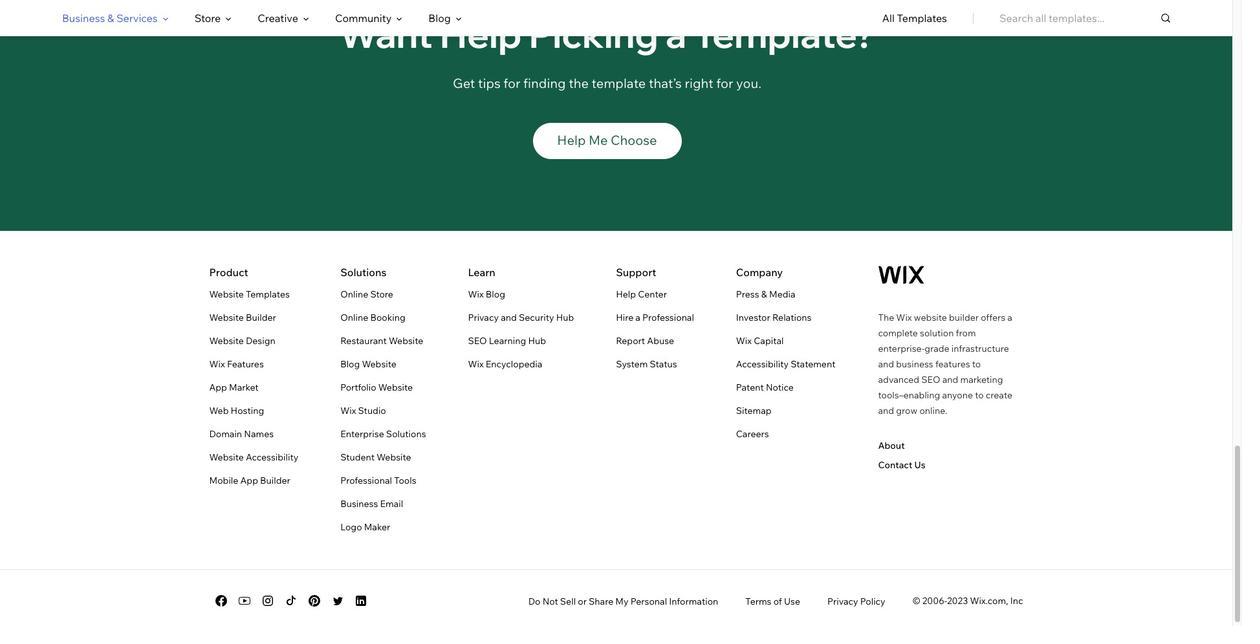Task type: describe. For each thing, give the bounding box(es) containing it.
community
[[335, 12, 392, 25]]

wix features
[[209, 358, 264, 370]]

pinterest image
[[306, 593, 322, 609]]

mobile
[[209, 475, 238, 486]]

wix for wix blog
[[468, 288, 484, 300]]

online booking link
[[340, 310, 406, 325]]

statement
[[791, 358, 836, 370]]

0 horizontal spatial help
[[440, 11, 522, 57]]

wix capital link
[[736, 333, 784, 349]]

enterprise
[[340, 428, 384, 440]]

0 vertical spatial app
[[209, 382, 227, 393]]

security
[[519, 312, 554, 323]]

contact us link
[[878, 459, 926, 471]]

wix blog link
[[468, 286, 505, 302]]

privacy policy link
[[828, 596, 886, 607]]

terms of use
[[746, 596, 800, 607]]

1 vertical spatial to
[[975, 389, 984, 401]]

online booking
[[340, 312, 406, 323]]

seo learning hub link
[[468, 333, 546, 349]]

investor relations
[[736, 312, 812, 323]]

youtube image
[[237, 593, 252, 609]]

online store link
[[340, 286, 393, 302]]

business for business & services
[[62, 12, 105, 25]]

help for help me choose
[[557, 132, 586, 148]]

capital
[[754, 335, 784, 347]]

website down domain
[[209, 452, 244, 463]]

web
[[209, 405, 229, 417]]

student website
[[340, 452, 411, 463]]

accessibility statement
[[736, 358, 836, 370]]

tiktok image
[[283, 593, 299, 609]]

sitemap
[[736, 405, 772, 417]]

0 horizontal spatial a
[[636, 312, 641, 323]]

templates for website templates
[[246, 288, 290, 300]]

you.
[[736, 75, 762, 91]]

online for online booking
[[340, 312, 368, 323]]

website builder
[[209, 312, 276, 323]]

mobile app builder link
[[209, 473, 290, 488]]

wix for wix studio
[[340, 405, 356, 417]]

grade
[[925, 343, 950, 354]]

portfolio website link
[[340, 380, 413, 395]]

privacy for privacy policy
[[828, 596, 858, 607]]

features
[[936, 358, 970, 370]]

marketing
[[961, 374, 1003, 385]]

website up wix features link
[[209, 335, 244, 347]]

website templates
[[209, 288, 290, 300]]

and up advanced
[[878, 358, 894, 370]]

hire
[[616, 312, 634, 323]]

system status link
[[616, 356, 677, 372]]

logo maker link
[[340, 519, 390, 535]]

1 for from the left
[[504, 75, 521, 91]]

and up learning on the left bottom
[[501, 312, 517, 323]]

portfolio
[[340, 382, 376, 393]]

restaurant website
[[340, 335, 423, 347]]

online store
[[340, 288, 393, 300]]

press
[[736, 288, 759, 300]]

website down enterprise solutions
[[377, 452, 411, 463]]

wix for wix encyclopedia
[[468, 358, 484, 370]]

0 horizontal spatial accessibility
[[246, 452, 299, 463]]

about link
[[878, 440, 905, 452]]

privacy and security hub
[[468, 312, 574, 323]]

website inside 'link'
[[209, 288, 244, 300]]

right
[[685, 75, 714, 91]]

online.
[[920, 405, 948, 417]]

domain names
[[209, 428, 274, 440]]

web hosting link
[[209, 403, 264, 419]]

wix logo, homepage image
[[878, 266, 924, 284]]

0 vertical spatial solutions
[[340, 266, 387, 279]]

creative
[[258, 12, 298, 25]]

names
[[244, 428, 274, 440]]

and down the 'features'
[[943, 374, 959, 385]]

create
[[986, 389, 1013, 401]]

infrastructure
[[952, 343, 1009, 354]]

website
[[914, 312, 947, 323]]

abuse
[[647, 335, 674, 347]]

restaurant website link
[[340, 333, 423, 349]]

Search search field
[[1000, 0, 1171, 36]]

policy
[[860, 596, 886, 607]]

company
[[736, 266, 783, 279]]

& for media
[[761, 288, 767, 300]]

online for online store
[[340, 288, 368, 300]]

use
[[784, 596, 800, 607]]

all templates
[[882, 12, 947, 25]]

website accessibility link
[[209, 450, 299, 465]]

report
[[616, 335, 645, 347]]

website design link
[[209, 333, 275, 349]]

from
[[956, 327, 976, 339]]

wix studio link
[[340, 403, 386, 419]]

information
[[669, 596, 718, 607]]

website up portfolio website link
[[362, 358, 397, 370]]

enterprise-
[[878, 343, 925, 354]]

want help picking a template?
[[339, 11, 875, 57]]

studio
[[358, 405, 386, 417]]

& for services
[[107, 12, 114, 25]]

wix for wix capital
[[736, 335, 752, 347]]

patent notice
[[736, 382, 794, 393]]

categories. use the left and right arrow keys to navigate the menu element
[[0, 0, 1233, 36]]

privacy for privacy and security hub
[[468, 312, 499, 323]]

want
[[339, 11, 433, 57]]

design
[[246, 335, 275, 347]]

report abuse
[[616, 335, 674, 347]]

tools
[[394, 475, 416, 486]]

get
[[453, 75, 475, 91]]

instagram image
[[260, 593, 275, 609]]

twitter image
[[330, 593, 345, 609]]

1 vertical spatial builder
[[260, 475, 290, 486]]

help for help center
[[616, 288, 636, 300]]

a inside the wix website builder offers a complete solution from enterprise-grade infrastructure and business features to advanced seo and marketing tools–enabling anyone to create and grow online.
[[1008, 312, 1013, 323]]

more wix pages element
[[0, 231, 1233, 626]]

website up studio
[[378, 382, 413, 393]]

booking
[[370, 312, 406, 323]]

get tips for finding the template that's right for you.
[[453, 75, 762, 91]]

that's
[[649, 75, 682, 91]]

picking
[[529, 11, 659, 57]]

2006-
[[923, 595, 947, 607]]

sell
[[560, 596, 576, 607]]

report abuse link
[[616, 333, 674, 349]]

logo
[[340, 521, 362, 533]]

2 for from the left
[[717, 75, 733, 91]]

blog for blog website
[[340, 358, 360, 370]]

mobile app builder
[[209, 475, 290, 486]]

system status
[[616, 358, 677, 370]]



Task type: locate. For each thing, give the bounding box(es) containing it.
for left you.
[[717, 75, 733, 91]]

accessibility statement link
[[736, 356, 836, 372]]

hub down security
[[528, 335, 546, 347]]

1 vertical spatial app
[[240, 475, 258, 486]]

solutions inside 'link'
[[386, 428, 426, 440]]

1 vertical spatial accessibility
[[246, 452, 299, 463]]

website templates link
[[209, 286, 290, 302]]

0 vertical spatial seo
[[468, 335, 487, 347]]

services
[[116, 12, 158, 25]]

online up online booking link
[[340, 288, 368, 300]]

a right hire
[[636, 312, 641, 323]]

1 horizontal spatial a
[[666, 11, 687, 57]]

1 vertical spatial templates
[[246, 288, 290, 300]]

0 vertical spatial online
[[340, 288, 368, 300]]

template?
[[694, 11, 875, 57]]

0 vertical spatial hub
[[556, 312, 574, 323]]

1 horizontal spatial seo
[[922, 374, 941, 385]]

business email link
[[340, 496, 403, 512]]

app up web at bottom
[[209, 382, 227, 393]]

grow
[[896, 405, 918, 417]]

blog for blog
[[429, 12, 451, 25]]

business inside business email "link"
[[340, 498, 378, 510]]

tools–enabling
[[878, 389, 940, 401]]

0 vertical spatial builder
[[246, 312, 276, 323]]

& inside categories by subject element
[[107, 12, 114, 25]]

template
[[592, 75, 646, 91]]

hire a professional link
[[616, 310, 694, 325]]

help center
[[616, 288, 667, 300]]

website down 'booking'
[[389, 335, 423, 347]]

wix for wix features
[[209, 358, 225, 370]]

business
[[896, 358, 934, 370]]

help left me on the top left of the page
[[557, 132, 586, 148]]

0 vertical spatial to
[[972, 358, 981, 370]]

templates up the website builder
[[246, 288, 290, 300]]

business for business email
[[340, 498, 378, 510]]

store inside categories by subject element
[[195, 12, 221, 25]]

professional up the abuse
[[643, 312, 694, 323]]

1 vertical spatial seo
[[922, 374, 941, 385]]

hosting
[[231, 405, 264, 417]]

market
[[229, 382, 259, 393]]

seo left learning on the left bottom
[[468, 335, 487, 347]]

categories by subject element
[[62, 1, 462, 36]]

0 horizontal spatial store
[[195, 12, 221, 25]]

0 vertical spatial business
[[62, 12, 105, 25]]

maker
[[364, 521, 390, 533]]

a
[[666, 11, 687, 57], [636, 312, 641, 323], [1008, 312, 1013, 323]]

1 vertical spatial online
[[340, 312, 368, 323]]

0 vertical spatial help
[[440, 11, 522, 57]]

0 horizontal spatial privacy
[[468, 312, 499, 323]]

solutions up student website link
[[386, 428, 426, 440]]

help center link
[[616, 286, 667, 302]]

wix down learn
[[468, 288, 484, 300]]

to down marketing
[[975, 389, 984, 401]]

app market
[[209, 382, 259, 393]]

0 horizontal spatial hub
[[528, 335, 546, 347]]

professional
[[643, 312, 694, 323], [340, 475, 392, 486]]

business inside categories by subject element
[[62, 12, 105, 25]]

terms of use link
[[746, 596, 800, 607]]

builder up design
[[246, 312, 276, 323]]

& inside more wix pages element
[[761, 288, 767, 300]]

& left 'services' on the top left of the page
[[107, 12, 114, 25]]

1 horizontal spatial professional
[[643, 312, 694, 323]]

website inside "link"
[[389, 335, 423, 347]]

website builder link
[[209, 310, 276, 325]]

templates inside 'link'
[[897, 12, 947, 25]]

1 horizontal spatial help
[[557, 132, 586, 148]]

seo down business
[[922, 374, 941, 385]]

help up tips
[[440, 11, 522, 57]]

privacy policy
[[828, 596, 886, 607]]

1 horizontal spatial templates
[[897, 12, 947, 25]]

1 vertical spatial &
[[761, 288, 767, 300]]

1 vertical spatial professional
[[340, 475, 392, 486]]

product
[[209, 266, 248, 279]]

wix inside the wix website builder offers a complete solution from enterprise-grade infrastructure and business features to advanced seo and marketing tools–enabling anyone to create and grow online.
[[896, 312, 912, 323]]

1 horizontal spatial for
[[717, 75, 733, 91]]

logo maker
[[340, 521, 390, 533]]

© 2006-2023 wix.com, inc
[[913, 595, 1023, 607]]

1 vertical spatial business
[[340, 498, 378, 510]]

wix features link
[[209, 356, 264, 372]]

0 horizontal spatial seo
[[468, 335, 487, 347]]

1 horizontal spatial accessibility
[[736, 358, 789, 370]]

help up hire
[[616, 288, 636, 300]]

business & services
[[62, 12, 158, 25]]

&
[[107, 12, 114, 25], [761, 288, 767, 300]]

& right press
[[761, 288, 767, 300]]

to down infrastructure
[[972, 358, 981, 370]]

0 vertical spatial &
[[107, 12, 114, 25]]

do not sell or share my personal information link
[[529, 596, 718, 607]]

website design
[[209, 335, 275, 347]]

email
[[380, 498, 403, 510]]

business up the logo maker 'link'
[[340, 498, 378, 510]]

learning
[[489, 335, 526, 347]]

of
[[774, 596, 782, 607]]

seo inside the wix website builder offers a complete solution from enterprise-grade infrastructure and business features to advanced seo and marketing tools–enabling anyone to create and grow online.
[[922, 374, 941, 385]]

website down product
[[209, 288, 244, 300]]

2 vertical spatial blog
[[340, 358, 360, 370]]

wix blog
[[468, 288, 505, 300]]

linkedin image
[[353, 593, 369, 609]]

help inside more wix pages element
[[616, 288, 636, 300]]

share
[[589, 596, 614, 607]]

privacy
[[468, 312, 499, 323], [828, 596, 858, 607]]

0 vertical spatial professional
[[643, 312, 694, 323]]

restaurant
[[340, 335, 387, 347]]

blog inside categories by subject element
[[429, 12, 451, 25]]

a right offers
[[1008, 312, 1013, 323]]

privacy left policy
[[828, 596, 858, 607]]

relations
[[773, 312, 812, 323]]

templates for all templates
[[897, 12, 947, 25]]

1 horizontal spatial blog
[[429, 12, 451, 25]]

1 vertical spatial privacy
[[828, 596, 858, 607]]

accessibility down wix capital
[[736, 358, 789, 370]]

builder
[[949, 312, 979, 323]]

sitemap link
[[736, 403, 772, 419]]

personal
[[631, 596, 667, 607]]

business email
[[340, 498, 403, 510]]

1 horizontal spatial business
[[340, 498, 378, 510]]

2 online from the top
[[340, 312, 368, 323]]

professional tools link
[[340, 473, 416, 488]]

©
[[913, 595, 920, 607]]

online up restaurant
[[340, 312, 368, 323]]

website up the website design link
[[209, 312, 244, 323]]

0 horizontal spatial business
[[62, 12, 105, 25]]

a up "that's"
[[666, 11, 687, 57]]

careers link
[[736, 426, 769, 442]]

wix up complete
[[896, 312, 912, 323]]

0 horizontal spatial professional
[[340, 475, 392, 486]]

2023
[[947, 595, 968, 607]]

1 vertical spatial hub
[[528, 335, 546, 347]]

0 horizontal spatial for
[[504, 75, 521, 91]]

enterprise solutions
[[340, 428, 426, 440]]

solutions up online store link at the top of the page
[[340, 266, 387, 279]]

choose
[[611, 132, 657, 148]]

the
[[569, 75, 589, 91]]

0 vertical spatial store
[[195, 12, 221, 25]]

2 horizontal spatial blog
[[486, 288, 505, 300]]

1 horizontal spatial app
[[240, 475, 258, 486]]

0 horizontal spatial blog
[[340, 358, 360, 370]]

for right tips
[[504, 75, 521, 91]]

0 vertical spatial privacy
[[468, 312, 499, 323]]

and left grow
[[878, 405, 894, 417]]

support
[[616, 266, 656, 279]]

wix encyclopedia
[[468, 358, 542, 370]]

hire a professional
[[616, 312, 694, 323]]

wix left capital on the right of page
[[736, 335, 752, 347]]

wix encyclopedia link
[[468, 356, 542, 372]]

app
[[209, 382, 227, 393], [240, 475, 258, 486]]

accessibility down names
[[246, 452, 299, 463]]

domain names link
[[209, 426, 274, 442]]

privacy down wix blog
[[468, 312, 499, 323]]

store inside more wix pages element
[[370, 288, 393, 300]]

2 horizontal spatial help
[[616, 288, 636, 300]]

privacy inside privacy and security hub link
[[468, 312, 499, 323]]

templates right all on the top of page
[[897, 12, 947, 25]]

1 vertical spatial blog
[[486, 288, 505, 300]]

business left 'services' on the top left of the page
[[62, 12, 105, 25]]

None search field
[[1000, 0, 1171, 36]]

1 horizontal spatial privacy
[[828, 596, 858, 607]]

domain
[[209, 428, 242, 440]]

templates inside 'link'
[[246, 288, 290, 300]]

professional up business email at the left bottom of page
[[340, 475, 392, 486]]

me
[[589, 132, 608, 148]]

0 horizontal spatial templates
[[246, 288, 290, 300]]

do
[[529, 596, 541, 607]]

student
[[340, 452, 375, 463]]

anyone
[[942, 389, 973, 401]]

do not sell or share my personal information
[[529, 596, 718, 607]]

1 online from the top
[[340, 288, 368, 300]]

1 vertical spatial store
[[370, 288, 393, 300]]

privacy and security hub link
[[468, 310, 574, 325]]

1 vertical spatial solutions
[[386, 428, 426, 440]]

wix left "features"
[[209, 358, 225, 370]]

0 horizontal spatial &
[[107, 12, 114, 25]]

0 vertical spatial templates
[[897, 12, 947, 25]]

wix left studio
[[340, 405, 356, 417]]

app down website accessibility link
[[240, 475, 258, 486]]

blog website link
[[340, 356, 397, 372]]

wix left encyclopedia
[[468, 358, 484, 370]]

blog website
[[340, 358, 397, 370]]

2 horizontal spatial a
[[1008, 312, 1013, 323]]

us
[[915, 459, 926, 471]]

2 vertical spatial help
[[616, 288, 636, 300]]

0 horizontal spatial app
[[209, 382, 227, 393]]

builder down website accessibility link
[[260, 475, 290, 486]]

1 horizontal spatial &
[[761, 288, 767, 300]]

wix inside "link"
[[468, 358, 484, 370]]

the wix website builder offers a complete solution from enterprise-grade infrastructure and business features to advanced seo and marketing tools–enabling anyone to create and grow online.
[[878, 312, 1013, 417]]

inc
[[1011, 595, 1023, 607]]

0 vertical spatial accessibility
[[736, 358, 789, 370]]

facebook image
[[213, 593, 229, 609]]

website
[[209, 288, 244, 300], [209, 312, 244, 323], [209, 335, 244, 347], [389, 335, 423, 347], [362, 358, 397, 370], [378, 382, 413, 393], [209, 452, 244, 463], [377, 452, 411, 463]]

hub right security
[[556, 312, 574, 323]]

or
[[578, 596, 587, 607]]

tips
[[478, 75, 501, 91]]

solutions
[[340, 266, 387, 279], [386, 428, 426, 440]]

1 horizontal spatial store
[[370, 288, 393, 300]]

0 vertical spatial blog
[[429, 12, 451, 25]]

1 vertical spatial help
[[557, 132, 586, 148]]

learn
[[468, 266, 496, 279]]

help me choose
[[557, 132, 657, 148]]

portfolio website
[[340, 382, 413, 393]]

1 horizontal spatial hub
[[556, 312, 574, 323]]



Task type: vqa. For each thing, say whether or not it's contained in the screenshot.
Sports & Wellness website templates - Sports Blog & Podcast image
no



